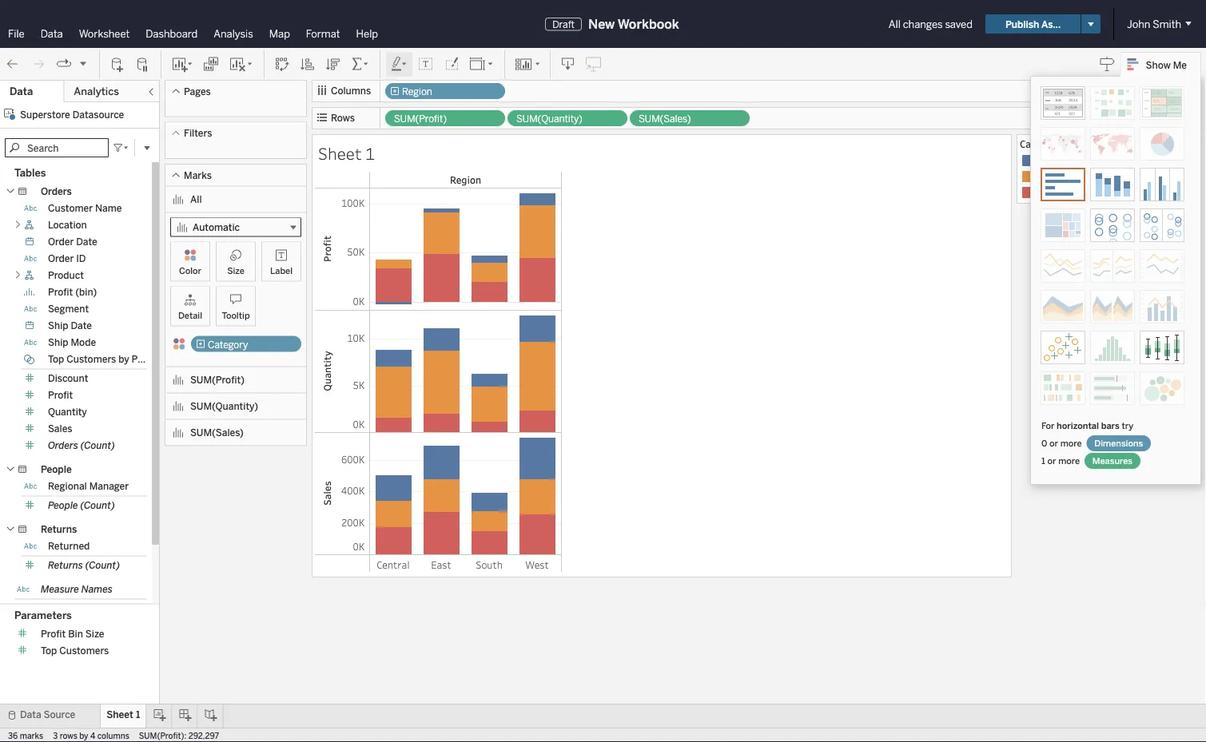 Task type: locate. For each thing, give the bounding box(es) containing it.
ship down ship date
[[48, 337, 68, 349]]

1 vertical spatial returns
[[48, 560, 83, 572]]

more for 1 or more
[[1059, 456, 1080, 467]]

1 vertical spatial people
[[48, 500, 78, 512]]

0 horizontal spatial by
[[79, 732, 88, 741]]

all changes saved
[[889, 18, 973, 30]]

1 horizontal spatial all
[[889, 18, 901, 30]]

0 vertical spatial customers
[[67, 354, 116, 365]]

0 horizontal spatial region
[[402, 86, 432, 98]]

Search text field
[[5, 138, 109, 158]]

segment
[[48, 303, 89, 315]]

sheet 1
[[318, 142, 375, 164], [107, 710, 140, 721]]

category up furniture
[[1020, 138, 1062, 151]]

returns for returns (count)
[[48, 560, 83, 572]]

1 vertical spatial region
[[450, 173, 481, 187]]

rows
[[60, 732, 77, 741]]

date up "id" at the top left
[[76, 236, 97, 248]]

1 vertical spatial or
[[1048, 456, 1057, 467]]

0 vertical spatial order
[[48, 236, 74, 248]]

sum(quantity)
[[517, 113, 583, 125], [190, 401, 258, 412]]

data up marks
[[20, 710, 41, 721]]

ship mode
[[48, 337, 96, 349]]

East, Region. Press Space to toggle selection. Press Escape to go back to the left margin. Use arrow keys to navigate headers text field
[[417, 556, 465, 573]]

orders up "customer"
[[41, 186, 72, 198]]

show mark labels image
[[418, 56, 434, 72]]

size up tooltip
[[227, 265, 245, 276]]

returns up the returned
[[41, 524, 77, 536]]

location
[[48, 220, 87, 231]]

to use edit in desktop, save the workbook outside of personal space image
[[586, 56, 602, 72]]

all down marks
[[190, 194, 202, 205]]

0 vertical spatial orders
[[41, 186, 72, 198]]

1 vertical spatial sum(profit)
[[190, 374, 245, 386]]

0 vertical spatial sheet 1
[[318, 142, 375, 164]]

measure names
[[41, 584, 113, 596]]

superstore datasource
[[20, 109, 124, 120]]

sales
[[48, 423, 72, 435]]

category
[[1020, 138, 1062, 151], [208, 339, 248, 351]]

customers for top customers by profit
[[67, 354, 116, 365]]

1 down columns
[[365, 142, 375, 164]]

1 ship from the top
[[48, 320, 68, 332]]

people for people (count)
[[48, 500, 78, 512]]

0 vertical spatial date
[[76, 236, 97, 248]]

(count)
[[80, 440, 115, 452], [80, 500, 115, 512], [85, 560, 120, 572]]

data source
[[20, 710, 75, 721]]

people
[[41, 464, 72, 476], [48, 500, 78, 512]]

by
[[119, 354, 129, 365], [79, 732, 88, 741]]

people up the regional
[[41, 464, 72, 476]]

returned
[[48, 541, 90, 553]]

size right bin
[[85, 629, 104, 640]]

customers
[[67, 354, 116, 365], [59, 645, 109, 657]]

1 vertical spatial top
[[41, 645, 57, 657]]

orders
[[41, 186, 72, 198], [48, 440, 78, 452]]

profit ratio
[[41, 603, 92, 615]]

smith
[[1153, 18, 1182, 30]]

all for all changes saved
[[889, 18, 901, 30]]

returns for returns
[[41, 524, 77, 536]]

order up 'order id'
[[48, 236, 74, 248]]

filters
[[184, 128, 212, 139]]

top customers
[[41, 645, 109, 657]]

0 horizontal spatial all
[[190, 194, 202, 205]]

more down horizontal at bottom right
[[1061, 438, 1082, 449]]

profit for profit
[[48, 390, 73, 401]]

1 order from the top
[[48, 236, 74, 248]]

data down undo 'icon'
[[10, 85, 33, 98]]

sheet down rows
[[318, 142, 362, 164]]

1 horizontal spatial sum(sales)
[[639, 113, 691, 125]]

sorted ascending by sum of profit within region image
[[300, 56, 316, 72]]

sheet up columns
[[107, 710, 133, 721]]

2 vertical spatial (count)
[[85, 560, 120, 572]]

1 vertical spatial orders
[[48, 440, 78, 452]]

office supplies option
[[1020, 169, 1144, 185]]

sheet 1 up columns
[[107, 710, 140, 721]]

date
[[76, 236, 97, 248], [71, 320, 92, 332]]

totals image
[[351, 56, 370, 72]]

2 vertical spatial data
[[20, 710, 41, 721]]

1 vertical spatial 1
[[1042, 456, 1046, 467]]

0 horizontal spatial sheet
[[107, 710, 133, 721]]

1 vertical spatial date
[[71, 320, 92, 332]]

0 or more
[[1042, 438, 1085, 449]]

(count) down the regional manager
[[80, 500, 115, 512]]

orders down sales
[[48, 440, 78, 452]]

order up product
[[48, 253, 74, 265]]

or right 0 at the right bottom of page
[[1050, 438, 1059, 449]]

people for people
[[41, 464, 72, 476]]

1 vertical spatial more
[[1059, 456, 1080, 467]]

1
[[365, 142, 375, 164], [1042, 456, 1046, 467], [136, 710, 140, 721]]

1 horizontal spatial sum(quantity)
[[517, 113, 583, 125]]

0 horizontal spatial sum(quantity)
[[190, 401, 258, 412]]

2 order from the top
[[48, 253, 74, 265]]

quantity
[[48, 407, 87, 418]]

order id
[[48, 253, 86, 265]]

people down the regional
[[48, 500, 78, 512]]

fit image
[[469, 56, 495, 72]]

0 vertical spatial sum(quantity)
[[517, 113, 583, 125]]

1 down 0 at the right bottom of page
[[1042, 456, 1046, 467]]

1 vertical spatial (count)
[[80, 500, 115, 512]]

data up replay animation icon
[[41, 27, 63, 40]]

1 vertical spatial sum(quantity)
[[190, 401, 258, 412]]

try
[[1122, 421, 1134, 431]]

customers down bin
[[59, 645, 109, 657]]

0 vertical spatial ship
[[48, 320, 68, 332]]

1 horizontal spatial size
[[227, 265, 245, 276]]

or down the 0 or more
[[1048, 456, 1057, 467]]

2 horizontal spatial 1
[[1042, 456, 1046, 467]]

292,297
[[188, 732, 219, 741]]

collapse image
[[146, 87, 156, 97]]

0 vertical spatial 1
[[365, 142, 375, 164]]

1 vertical spatial category
[[208, 339, 248, 351]]

more down the 0 or more
[[1059, 456, 1080, 467]]

sum(profit)
[[394, 113, 447, 125], [190, 374, 245, 386]]

id
[[76, 253, 86, 265]]

1 vertical spatial data
[[10, 85, 33, 98]]

as...
[[1042, 18, 1061, 30]]

all left changes
[[889, 18, 901, 30]]

sum(profit) down tooltip
[[190, 374, 245, 386]]

top
[[48, 354, 64, 365], [41, 645, 57, 657]]

new data source image
[[110, 56, 126, 72]]

by for profit
[[119, 354, 129, 365]]

returns down the returned
[[48, 560, 83, 572]]

order
[[48, 236, 74, 248], [48, 253, 74, 265]]

0 vertical spatial (count)
[[80, 440, 115, 452]]

1 up sum(profit):
[[136, 710, 140, 721]]

furniture option
[[1020, 153, 1144, 169]]

columns
[[331, 85, 371, 97]]

2 vertical spatial 1
[[136, 710, 140, 721]]

new
[[589, 16, 615, 32]]

saved
[[946, 18, 973, 30]]

ship date
[[48, 320, 92, 332]]

0 vertical spatial region
[[402, 86, 432, 98]]

1 horizontal spatial sheet
[[318, 142, 362, 164]]

mode
[[71, 337, 96, 349]]

new worksheet image
[[171, 56, 194, 72]]

returns
[[41, 524, 77, 536], [48, 560, 83, 572]]

ship down segment
[[48, 320, 68, 332]]

0 vertical spatial category
[[1020, 138, 1062, 151]]

0 vertical spatial sum(sales)
[[639, 113, 691, 125]]

0 horizontal spatial category
[[208, 339, 248, 351]]

horizontal
[[1057, 421, 1100, 431]]

date up mode in the top left of the page
[[71, 320, 92, 332]]

date for order date
[[76, 236, 97, 248]]

technology option
[[1020, 185, 1144, 201]]

supplies
[[1067, 170, 1106, 183]]

0 vertical spatial by
[[119, 354, 129, 365]]

1 vertical spatial by
[[79, 732, 88, 741]]

marks. press enter to open the view data window.. use arrow keys to navigate data visualization elements. image
[[369, 188, 562, 556]]

0 vertical spatial more
[[1061, 438, 1082, 449]]

ship for ship date
[[48, 320, 68, 332]]

(count) for orders (count)
[[80, 440, 115, 452]]

format workbook image
[[444, 56, 460, 72]]

1 horizontal spatial by
[[119, 354, 129, 365]]

profit (bin)
[[48, 287, 97, 298]]

0 horizontal spatial size
[[85, 629, 104, 640]]

people (count)
[[48, 500, 115, 512]]

top for top customers
[[41, 645, 57, 657]]

or
[[1050, 438, 1059, 449], [1048, 456, 1057, 467]]

worksheet
[[79, 27, 130, 40]]

pages
[[184, 86, 211, 97]]

0 vertical spatial or
[[1050, 438, 1059, 449]]

1 vertical spatial order
[[48, 253, 74, 265]]

top down profit bin size
[[41, 645, 57, 657]]

technology
[[1038, 186, 1089, 199]]

1 vertical spatial all
[[190, 194, 202, 205]]

(count) up names
[[85, 560, 120, 572]]

0 vertical spatial sheet
[[318, 142, 362, 164]]

0 horizontal spatial sum(profit)
[[190, 374, 245, 386]]

top up discount
[[48, 354, 64, 365]]

1 vertical spatial ship
[[48, 337, 68, 349]]

all
[[889, 18, 901, 30], [190, 194, 202, 205]]

ship
[[48, 320, 68, 332], [48, 337, 68, 349]]

0 vertical spatial all
[[889, 18, 901, 30]]

sum(profit):
[[139, 732, 187, 741]]

more
[[1061, 438, 1082, 449], [1059, 456, 1080, 467]]

1 horizontal spatial category
[[1020, 138, 1062, 151]]

1 vertical spatial customers
[[59, 645, 109, 657]]

columns
[[97, 732, 129, 741]]

1 vertical spatial sum(sales)
[[190, 427, 244, 439]]

0 vertical spatial people
[[41, 464, 72, 476]]

profit
[[48, 287, 73, 298], [132, 354, 157, 365], [48, 390, 73, 401], [41, 603, 66, 615], [41, 629, 66, 640]]

2 ship from the top
[[48, 337, 68, 349]]

(count) for returns (count)
[[85, 560, 120, 572]]

1 vertical spatial size
[[85, 629, 104, 640]]

sum(sales)
[[639, 113, 691, 125], [190, 427, 244, 439]]

(count) up the regional manager
[[80, 440, 115, 452]]

region
[[402, 86, 432, 98], [450, 173, 481, 187]]

download image
[[561, 56, 577, 72]]

more for 0 or more
[[1061, 438, 1082, 449]]

tooltip
[[222, 310, 250, 321]]

sheet 1 down rows
[[318, 142, 375, 164]]

0 vertical spatial returns
[[41, 524, 77, 536]]

analysis
[[214, 27, 253, 40]]

name
[[95, 203, 122, 214]]

measures
[[1093, 456, 1133, 467]]

category down tooltip
[[208, 339, 248, 351]]

ship for ship mode
[[48, 337, 68, 349]]

0 vertical spatial top
[[48, 354, 64, 365]]

label
[[270, 265, 293, 276]]

1 vertical spatial sheet 1
[[107, 710, 140, 721]]

sum(profit) down show mark labels "image"
[[394, 113, 447, 125]]

0 horizontal spatial sheet 1
[[107, 710, 140, 721]]

0 vertical spatial sum(profit)
[[394, 113, 447, 125]]

4
[[90, 732, 95, 741]]

or for 1
[[1048, 456, 1057, 467]]

customers down mode in the top left of the page
[[67, 354, 116, 365]]

date for ship date
[[71, 320, 92, 332]]



Task type: describe. For each thing, give the bounding box(es) containing it.
all for all
[[190, 194, 202, 205]]

marks
[[20, 732, 43, 741]]

detail
[[178, 310, 202, 321]]

orders (count)
[[48, 440, 115, 452]]

customer
[[48, 203, 93, 214]]

West, Region. Press Space to toggle selection. Press Escape to go back to the left margin. Use arrow keys to navigate headers text field
[[513, 556, 561, 573]]

1 or more
[[1042, 456, 1083, 467]]

changes
[[903, 18, 943, 30]]

source
[[44, 710, 75, 721]]

top customers by profit
[[48, 354, 157, 365]]

0 vertical spatial data
[[41, 27, 63, 40]]

show me
[[1146, 59, 1188, 71]]

redo image
[[30, 56, 46, 72]]

1 vertical spatial sheet
[[107, 710, 133, 721]]

3
[[53, 732, 58, 741]]

highlight image
[[390, 56, 409, 72]]

product
[[48, 270, 84, 281]]

tables
[[14, 167, 46, 180]]

(count) for people (count)
[[80, 500, 115, 512]]

1 horizontal spatial sum(profit)
[[394, 113, 447, 125]]

undo image
[[5, 56, 21, 72]]

format
[[306, 27, 340, 40]]

show me button
[[1121, 52, 1202, 77]]

me
[[1174, 59, 1188, 71]]

36
[[8, 732, 18, 741]]

color
[[179, 265, 202, 276]]

new workbook
[[589, 16, 680, 32]]

john
[[1128, 18, 1151, 30]]

0 vertical spatial size
[[227, 265, 245, 276]]

Central, Region. Press Space to toggle selection. Press Escape to go back to the left margin. Use arrow keys to navigate headers text field
[[369, 556, 417, 573]]

dashboard
[[146, 27, 198, 40]]

0
[[1042, 438, 1048, 449]]

replay animation image
[[78, 59, 88, 68]]

customers for top customers
[[59, 645, 109, 657]]

0 horizontal spatial sum(sales)
[[190, 427, 244, 439]]

1 horizontal spatial region
[[450, 173, 481, 187]]

rows
[[331, 112, 355, 124]]

profit for profit (bin)
[[48, 287, 73, 298]]

returns (count)
[[48, 560, 120, 572]]

workbook
[[618, 16, 680, 32]]

file
[[8, 27, 25, 40]]

regional
[[48, 481, 87, 493]]

1 horizontal spatial 1
[[365, 142, 375, 164]]

profit for profit ratio
[[41, 603, 66, 615]]

office supplies
[[1038, 170, 1106, 183]]

marks
[[184, 170, 212, 181]]

regional manager
[[48, 481, 129, 493]]

1 horizontal spatial sheet 1
[[318, 142, 375, 164]]

South, Region. Press Space to toggle selection. Press Escape to go back to the left margin. Use arrow keys to navigate headers text field
[[465, 556, 513, 573]]

0 horizontal spatial 1
[[136, 710, 140, 721]]

top for top customers by profit
[[48, 354, 64, 365]]

data guide image
[[1100, 56, 1116, 72]]

for
[[1042, 421, 1055, 431]]

orders for orders (count)
[[48, 440, 78, 452]]

sum(profit): 292,297
[[139, 732, 219, 741]]

bin
[[68, 629, 83, 640]]

datasource
[[73, 109, 124, 120]]

show/hide cards image
[[515, 56, 541, 72]]

discount
[[48, 373, 88, 385]]

sorted descending by sum of profit within region image
[[325, 56, 341, 72]]

map
[[269, 27, 290, 40]]

3 rows by 4 columns
[[53, 732, 129, 741]]

profit bin size
[[41, 629, 104, 640]]

pause auto updates image
[[135, 56, 151, 72]]

order for order date
[[48, 236, 74, 248]]

publish as...
[[1006, 18, 1061, 30]]

furniture
[[1038, 154, 1081, 167]]

profit for profit bin size
[[41, 629, 66, 640]]

office
[[1038, 170, 1065, 183]]

or for 0
[[1050, 438, 1059, 449]]

orders for orders
[[41, 186, 72, 198]]

(bin)
[[75, 287, 97, 298]]

ratio
[[68, 603, 92, 615]]

publish
[[1006, 18, 1040, 30]]

order date
[[48, 236, 97, 248]]

by for 4
[[79, 732, 88, 741]]

order for order id
[[48, 253, 74, 265]]

clear sheet image
[[229, 56, 254, 72]]

show
[[1146, 59, 1171, 71]]

parameters
[[14, 609, 72, 622]]

publish as... button
[[986, 14, 1081, 34]]

bars
[[1102, 421, 1120, 431]]

duplicate image
[[203, 56, 219, 72]]

measure
[[41, 584, 79, 596]]

dimensions
[[1095, 438, 1144, 449]]

john smith
[[1128, 18, 1182, 30]]

analytics
[[74, 85, 119, 98]]

36 marks
[[8, 732, 43, 741]]

customer name
[[48, 203, 122, 214]]

help
[[356, 27, 378, 40]]

replay animation image
[[56, 56, 72, 72]]

manager
[[89, 481, 129, 493]]

swap rows and columns image
[[274, 56, 290, 72]]

recommended image
[[1041, 168, 1086, 202]]

draft
[[553, 18, 575, 30]]

superstore
[[20, 109, 70, 120]]

for horizontal bars try
[[1042, 421, 1134, 431]]

names
[[81, 584, 113, 596]]



Task type: vqa. For each thing, say whether or not it's contained in the screenshot.
TOP/BOTTOM
no



